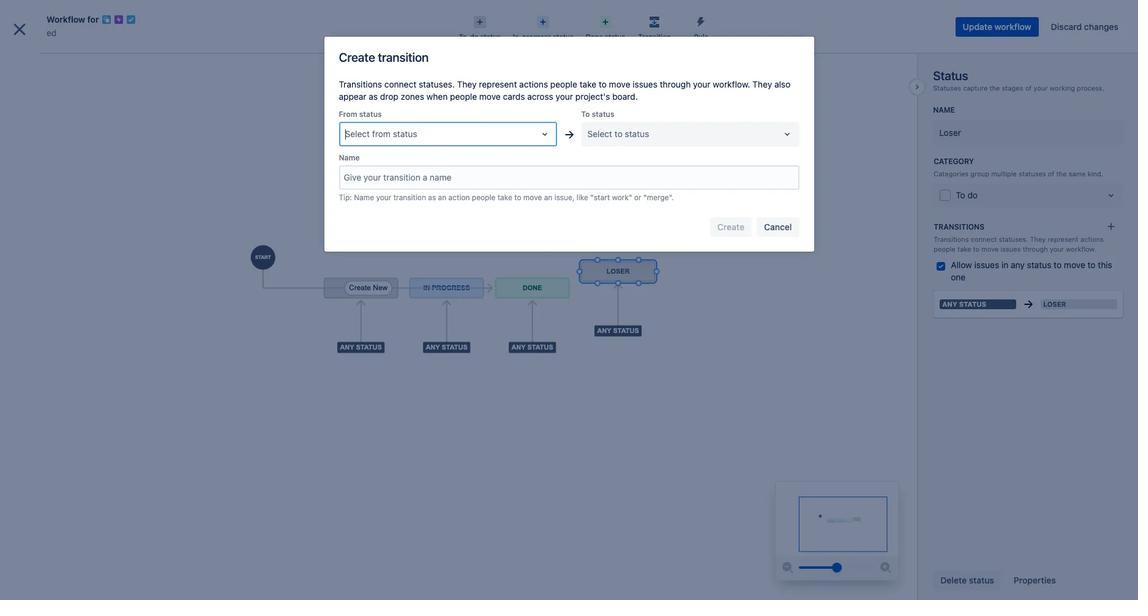 Task type: vqa. For each thing, say whether or not it's contained in the screenshot.
the "connect" inside 'Transitions connect statuses. They represent actions people take to move issues through your workflow. They also appear as drop zones when people move cards across your project's board.'
yes



Task type: describe. For each thing, give the bounding box(es) containing it.
progress
[[522, 32, 552, 40]]

any
[[1011, 260, 1025, 270]]

actions for transitions connect statuses. they represent actions people take to move issues through your workflow. they also appear as drop zones when people move cards across your project's board.
[[519, 79, 548, 89]]

category categories group multiple statuses of the same kind.
[[934, 157, 1104, 177]]

action
[[449, 193, 470, 202]]

status inside 'button'
[[969, 575, 995, 585]]

1 horizontal spatial they
[[753, 79, 772, 89]]

this
[[1098, 260, 1113, 270]]

discard changes
[[1051, 21, 1119, 32]]

from status
[[339, 110, 382, 119]]

cancel button
[[757, 217, 800, 237]]

done
[[586, 32, 603, 40]]

status statuses capture the stages of your working process.
[[933, 69, 1105, 92]]

delete
[[941, 575, 967, 585]]

1 horizontal spatial as
[[428, 193, 436, 202]]

connect for transitions connect statuses. they represent actions people take to move issues through your workflow. they also appear as drop zones when people move cards across your project's board.
[[384, 79, 417, 89]]

for
[[87, 14, 99, 24]]

status inside status statuses capture the stages of your working process.
[[933, 69, 969, 83]]

drop
[[380, 91, 399, 102]]

1 vertical spatial loser
[[1044, 300, 1067, 308]]

capture
[[963, 84, 988, 92]]

also
[[775, 79, 791, 89]]

to-do status button
[[453, 12, 507, 42]]

workflow. for transitions connect statuses. they represent actions people take to move issues through your workflow. they also appear as drop zones when people move cards across your project's board.
[[713, 79, 751, 89]]

people right the when
[[450, 91, 477, 102]]

take for transitions connect statuses. they represent actions people take to move issues through your workflow.
[[958, 245, 972, 253]]

move inside transitions connect statuses. they represent actions people take to move issues through your workflow.
[[982, 245, 999, 253]]

group
[[971, 169, 990, 177]]

status down project's
[[592, 110, 615, 119]]

through for transitions connect statuses. they represent actions people take to move issues through your workflow.
[[1023, 245, 1048, 253]]

transition button
[[632, 12, 678, 42]]

to inside transitions connect statuses. they represent actions people take to move issues through your workflow.
[[973, 245, 980, 253]]

cards
[[503, 91, 525, 102]]

primary element
[[7, 0, 906, 34]]

represent for transitions connect statuses. they represent actions people take to move issues through your workflow. they also appear as drop zones when people move cards across your project's board.
[[479, 79, 517, 89]]

your right the across
[[556, 91, 573, 102]]

workflow. for transitions connect statuses. they represent actions people take to move issues through your workflow.
[[1066, 245, 1097, 253]]

ed inside status dialog
[[47, 28, 57, 38]]

statuses. for transitions connect statuses. they represent actions people take to move issues through your workflow. they also appear as drop zones when people move cards across your project's board.
[[419, 79, 455, 89]]

to do
[[956, 190, 978, 201]]

"start
[[591, 193, 610, 202]]

from
[[339, 110, 357, 119]]

to status
[[582, 110, 615, 119]]

to-do status
[[459, 32, 501, 40]]

category
[[934, 157, 974, 166]]

work"
[[612, 193, 632, 202]]

same
[[1069, 169, 1086, 177]]

issue,
[[555, 193, 575, 202]]

delete status button
[[933, 571, 1002, 590]]

to for to do
[[956, 190, 966, 201]]

across
[[527, 91, 554, 102]]

create transition image
[[1107, 222, 1117, 232]]

name inside status dialog
[[933, 105, 955, 114]]

workflow
[[995, 21, 1032, 32]]

they for transitions connect statuses. they represent actions people take to move issues through your workflow. they also appear as drop zones when people move cards across your project's board.
[[457, 79, 477, 89]]

allow
[[951, 260, 972, 270]]

multiple
[[992, 169, 1017, 177]]

Zoom level range field
[[799, 555, 875, 580]]

or
[[634, 193, 642, 202]]

any
[[943, 300, 958, 308]]

categories
[[934, 169, 969, 177]]

Name field
[[340, 167, 798, 189]]

do for to-
[[470, 32, 479, 40]]

discard changes button
[[1044, 17, 1126, 37]]

discard
[[1051, 21, 1082, 32]]

your down the rule
[[693, 79, 711, 89]]

allow issues in any status to move to this one
[[951, 260, 1113, 282]]

you're in the workflow viewfinder, use the arrow keys to move it element
[[776, 482, 899, 555]]

rule button
[[678, 12, 725, 42]]

2 an from the left
[[544, 193, 553, 202]]

rule
[[694, 32, 709, 40]]

your inside status statuses capture the stages of your working process.
[[1034, 84, 1048, 92]]

transitions for transitions connect statuses. they represent actions people take to move issues through your workflow. they also appear as drop zones when people move cards across your project's board.
[[339, 79, 382, 89]]

cancel
[[764, 222, 792, 232]]

workflow
[[47, 14, 85, 24]]

represent for transitions connect statuses. they represent actions people take to move issues through your workflow.
[[1048, 235, 1079, 243]]

open image inside status dialog
[[1104, 188, 1119, 203]]

1 vertical spatial name
[[339, 153, 360, 162]]

open image for select from status
[[537, 127, 552, 141]]

select from status
[[345, 129, 417, 139]]

one
[[951, 272, 966, 282]]

ed link
[[47, 26, 57, 40]]

through for transitions connect statuses. they represent actions people take to move issues through your workflow. they also appear as drop zones when people move cards across your project's board.
[[660, 79, 691, 89]]

statuses
[[933, 84, 962, 92]]

in-progress status
[[513, 32, 574, 40]]

status inside 'popup button'
[[605, 32, 626, 40]]

properties button
[[1007, 571, 1064, 590]]

process.
[[1077, 84, 1105, 92]]

appear
[[339, 91, 367, 102]]

your inside transitions connect statuses. they represent actions people take to move issues through your workflow.
[[1050, 245, 1064, 253]]

stages
[[1002, 84, 1024, 92]]

in
[[1002, 260, 1009, 270]]

delete status
[[941, 575, 995, 585]]

status inside "popup button"
[[553, 32, 574, 40]]

in-progress status button
[[507, 12, 580, 42]]

board.
[[613, 91, 638, 102]]

status inside popup button
[[480, 32, 501, 40]]



Task type: locate. For each thing, give the bounding box(es) containing it.
2 vertical spatial transitions
[[934, 235, 969, 243]]

1 horizontal spatial take
[[580, 79, 597, 89]]

people right action
[[472, 193, 496, 202]]

they
[[457, 79, 477, 89], [753, 79, 772, 89], [1030, 235, 1046, 243]]

do
[[470, 32, 479, 40], [968, 190, 978, 201]]

an left action
[[438, 193, 447, 202]]

people up 'allow'
[[934, 245, 956, 253]]

transitions inside transitions connect statuses. they represent actions people take to move issues through your workflow.
[[934, 235, 969, 243]]

update workflow button
[[956, 17, 1039, 37]]

issues inside transitions connect statuses. they represent actions people take to move issues through your workflow. they also appear as drop zones when people move cards across your project's board.
[[633, 79, 658, 89]]

to inside transitions connect statuses. they represent actions people take to move issues through your workflow. they also appear as drop zones when people move cards across your project's board.
[[599, 79, 607, 89]]

2 vertical spatial take
[[958, 245, 972, 253]]

transition up "zones"
[[378, 50, 429, 64]]

0 horizontal spatial as
[[369, 91, 378, 102]]

do left in-
[[470, 32, 479, 40]]

0 horizontal spatial represent
[[479, 79, 517, 89]]

they down to-
[[457, 79, 477, 89]]

any status
[[943, 300, 987, 308]]

0 vertical spatial to
[[582, 110, 590, 119]]

0 vertical spatial statuses.
[[419, 79, 455, 89]]

name
[[933, 105, 955, 114], [339, 153, 360, 162], [354, 193, 374, 202]]

0 horizontal spatial workflow.
[[713, 79, 751, 89]]

0 horizontal spatial actions
[[519, 79, 548, 89]]

0 horizontal spatial loser
[[940, 127, 962, 138]]

select down from status
[[345, 129, 370, 139]]

1 horizontal spatial open image
[[780, 127, 795, 141]]

1 vertical spatial the
[[1057, 169, 1067, 177]]

1 vertical spatial take
[[498, 193, 512, 202]]

open image
[[537, 127, 552, 141], [780, 127, 795, 141], [1104, 188, 1119, 203]]

from
[[372, 129, 391, 139]]

select for select to status
[[588, 129, 613, 139]]

1 vertical spatial through
[[1023, 245, 1048, 253]]

move
[[609, 79, 631, 89], [479, 91, 501, 102], [524, 193, 542, 202], [982, 245, 999, 253], [1064, 260, 1086, 270]]

workflow. inside transitions connect statuses. they represent actions people take to move issues through your workflow. they also appear as drop zones when people move cards across your project's board.
[[713, 79, 751, 89]]

do down group
[[968, 190, 978, 201]]

issues inside allow issues in any status to move to this one
[[975, 260, 1000, 270]]

the left same
[[1057, 169, 1067, 177]]

0 vertical spatial ed
[[47, 28, 57, 38]]

0 horizontal spatial take
[[498, 193, 512, 202]]

0 vertical spatial transition
[[378, 50, 429, 64]]

do for to
[[968, 190, 978, 201]]

tip:
[[339, 193, 352, 202]]

to for to status
[[582, 110, 590, 119]]

select to status
[[588, 129, 649, 139]]

ed down workflow
[[47, 28, 57, 38]]

transitions up 'allow'
[[934, 235, 969, 243]]

status right delete
[[969, 575, 995, 585]]

1 vertical spatial represent
[[1048, 235, 1079, 243]]

transitions down "to do"
[[934, 223, 985, 232]]

0 horizontal spatial an
[[438, 193, 447, 202]]

transitions inside transitions connect statuses. they represent actions people take to move issues through your workflow. they also appear as drop zones when people move cards across your project's board.
[[339, 79, 382, 89]]

0 vertical spatial loser
[[940, 127, 962, 138]]

0 horizontal spatial select
[[345, 129, 370, 139]]

0 vertical spatial transitions
[[339, 79, 382, 89]]

the inside status statuses capture the stages of your working process.
[[990, 84, 1000, 92]]

1 horizontal spatial an
[[544, 193, 553, 202]]

group
[[5, 224, 142, 290], [5, 224, 142, 257], [5, 257, 142, 290]]

as
[[369, 91, 378, 102], [428, 193, 436, 202]]

1 horizontal spatial represent
[[1048, 235, 1079, 243]]

people inside transitions connect statuses. they represent actions people take to move issues through your workflow.
[[934, 245, 956, 253]]

done status button
[[580, 12, 632, 42]]

project's
[[576, 91, 610, 102]]

the
[[990, 84, 1000, 92], [1057, 169, 1067, 177]]

0 horizontal spatial through
[[660, 79, 691, 89]]

2 horizontal spatial issues
[[1001, 245, 1021, 253]]

do inside popup button
[[470, 32, 479, 40]]

2 horizontal spatial they
[[1030, 235, 1046, 243]]

actions inside transitions connect statuses. they represent actions people take to move issues through your workflow. they also appear as drop zones when people move cards across your project's board.
[[519, 79, 548, 89]]

1 horizontal spatial workflow.
[[1066, 245, 1097, 253]]

workflow. left also
[[713, 79, 751, 89]]

through up allow issues in any status to move to this one
[[1023, 245, 1048, 253]]

open image up create transition icon
[[1104, 188, 1119, 203]]

to-
[[459, 32, 470, 40]]

done status
[[586, 32, 626, 40]]

0 horizontal spatial they
[[457, 79, 477, 89]]

status right the progress
[[553, 32, 574, 40]]

transitions
[[339, 79, 382, 89], [934, 223, 985, 232], [934, 235, 969, 243]]

status right any
[[959, 300, 987, 308]]

workflow. up allow issues in any status to move to this one
[[1066, 245, 1097, 253]]

transition left action
[[394, 193, 426, 202]]

zones
[[401, 91, 424, 102]]

0 vertical spatial status
[[933, 69, 969, 83]]

represent up cards
[[479, 79, 517, 89]]

actions up this
[[1081, 235, 1104, 243]]

open image down the across
[[537, 127, 552, 141]]

open image down also
[[780, 127, 795, 141]]

0 vertical spatial the
[[990, 84, 1000, 92]]

1 horizontal spatial through
[[1023, 245, 1048, 253]]

0 horizontal spatial do
[[470, 32, 479, 40]]

through
[[660, 79, 691, 89], [1023, 245, 1048, 253]]

zoom out image
[[781, 560, 796, 575]]

0 horizontal spatial to
[[582, 110, 590, 119]]

through inside transitions connect statuses. they represent actions people take to move issues through your workflow. they also appear as drop zones when people move cards across your project's board.
[[660, 79, 691, 89]]

statuses. up any
[[999, 235, 1028, 243]]

they inside transitions connect statuses. they represent actions people take to move issues through your workflow.
[[1030, 235, 1046, 243]]

1 vertical spatial issues
[[1001, 245, 1021, 253]]

1 horizontal spatial statuses.
[[999, 235, 1028, 243]]

statuses.
[[419, 79, 455, 89], [999, 235, 1028, 243]]

1 vertical spatial status
[[959, 300, 987, 308]]

your
[[693, 79, 711, 89], [1034, 84, 1048, 92], [556, 91, 573, 102], [376, 193, 392, 202], [1050, 245, 1064, 253]]

transitions connect statuses. they represent actions people take to move issues through your workflow.
[[934, 235, 1104, 253]]

statuses
[[1019, 169, 1046, 177]]

take inside transitions connect statuses. they represent actions people take to move issues through your workflow.
[[958, 245, 972, 253]]

to inside create transition dialog
[[582, 110, 590, 119]]

the inside category categories group multiple statuses of the same kind.
[[1057, 169, 1067, 177]]

status right to-
[[480, 32, 501, 40]]

represent
[[479, 79, 517, 89], [1048, 235, 1079, 243]]

loser
[[940, 127, 962, 138], [1044, 300, 1067, 308]]

create transition dialog
[[324, 37, 814, 252]]

through inside transitions connect statuses. they represent actions people take to move issues through your workflow.
[[1023, 245, 1048, 253]]

of for category
[[1048, 169, 1055, 177]]

connect up "drop"
[[384, 79, 417, 89]]

status right from
[[393, 129, 417, 139]]

issues up in
[[1001, 245, 1021, 253]]

issues inside transitions connect statuses. they represent actions people take to move issues through your workflow.
[[1001, 245, 1021, 253]]

to down categories on the right top
[[956, 190, 966, 201]]

take for transitions connect statuses. they represent actions people take to move issues through your workflow. they also appear as drop zones when people move cards across your project's board.
[[580, 79, 597, 89]]

1 horizontal spatial select
[[588, 129, 613, 139]]

status
[[933, 69, 969, 83], [959, 300, 987, 308]]

when
[[427, 91, 448, 102]]

create
[[339, 50, 375, 64]]

issues for transitions connect statuses. they represent actions people take to move issues through your workflow. they also appear as drop zones when people move cards across your project's board.
[[633, 79, 658, 89]]

0 vertical spatial actions
[[519, 79, 548, 89]]

1 horizontal spatial actions
[[1081, 235, 1104, 243]]

0 vertical spatial represent
[[479, 79, 517, 89]]

name right tip:
[[354, 193, 374, 202]]

issues for transitions connect statuses. they represent actions people take to move issues through your workflow.
[[1001, 245, 1021, 253]]

like
[[577, 193, 589, 202]]

1 horizontal spatial loser
[[1044, 300, 1067, 308]]

actions for transitions connect statuses. they represent actions people take to move issues through your workflow.
[[1081, 235, 1104, 243]]

take up 'allow'
[[958, 245, 972, 253]]

status inside allow issues in any status to move to this one
[[1027, 260, 1052, 270]]

0 vertical spatial as
[[369, 91, 378, 102]]

0 vertical spatial through
[[660, 79, 691, 89]]

0 vertical spatial workflow.
[[713, 79, 751, 89]]

create transition
[[339, 50, 429, 64]]

zoom in image
[[879, 560, 894, 575]]

0 vertical spatial do
[[470, 32, 479, 40]]

0 vertical spatial name
[[933, 105, 955, 114]]

move inside allow issues in any status to move to this one
[[1064, 260, 1086, 270]]

0 horizontal spatial open image
[[537, 127, 552, 141]]

1 vertical spatial as
[[428, 193, 436, 202]]

"merge".
[[644, 193, 674, 202]]

select down to status
[[588, 129, 613, 139]]

1 vertical spatial transition
[[394, 193, 426, 202]]

0 horizontal spatial the
[[990, 84, 1000, 92]]

properties
[[1014, 575, 1056, 585]]

connect up 'allow'
[[971, 235, 997, 243]]

update workflow
[[963, 21, 1032, 32]]

1 horizontal spatial to
[[956, 190, 966, 201]]

workflow.
[[713, 79, 751, 89], [1066, 245, 1097, 253]]

status dialog
[[0, 0, 1139, 600]]

take inside transitions connect statuses. they represent actions people take to move issues through your workflow. they also appear as drop zones when people move cards across your project's board.
[[580, 79, 597, 89]]

to down project's
[[582, 110, 590, 119]]

2 vertical spatial issues
[[975, 260, 1000, 270]]

status down board.
[[625, 129, 649, 139]]

to inside status dialog
[[956, 190, 966, 201]]

1 horizontal spatial issues
[[975, 260, 1000, 270]]

actions
[[519, 79, 548, 89], [1081, 235, 1104, 243]]

1 horizontal spatial of
[[1048, 169, 1055, 177]]

close workflow editor image
[[10, 20, 29, 39]]

issues up board.
[[633, 79, 658, 89]]

connect for transitions connect statuses. they represent actions people take to move issues through your workflow.
[[971, 235, 997, 243]]

select for select from status
[[345, 129, 370, 139]]

as inside transitions connect statuses. they represent actions people take to move issues through your workflow. they also appear as drop zones when people move cards across your project's board.
[[369, 91, 378, 102]]

of right statuses
[[1048, 169, 1055, 177]]

represent inside transitions connect statuses. they represent actions people take to move issues through your workflow.
[[1048, 235, 1079, 243]]

0 horizontal spatial issues
[[633, 79, 658, 89]]

0 vertical spatial connect
[[384, 79, 417, 89]]

as left "drop"
[[369, 91, 378, 102]]

actions inside transitions connect statuses. they represent actions people take to move issues through your workflow.
[[1081, 235, 1104, 243]]

working
[[1050, 84, 1075, 92]]

kind.
[[1088, 169, 1104, 177]]

workflow for
[[47, 14, 99, 24]]

To status text field
[[588, 128, 590, 140]]

connect inside transitions connect statuses. they represent actions people take to move issues through your workflow.
[[971, 235, 997, 243]]

0 horizontal spatial connect
[[384, 79, 417, 89]]

0 horizontal spatial of
[[1026, 84, 1032, 92]]

people up the across
[[551, 79, 577, 89]]

workflow. inside transitions connect statuses. they represent actions people take to move issues through your workflow.
[[1066, 245, 1097, 253]]

your right tip:
[[376, 193, 392, 202]]

transitions connect statuses. they represent actions people take to move issues through your workflow. they also appear as drop zones when people move cards across your project's board.
[[339, 79, 791, 102]]

ed
[[47, 28, 57, 38], [37, 53, 47, 64]]

they for transitions connect statuses. they represent actions people take to move issues through your workflow.
[[1030, 235, 1046, 243]]

people
[[551, 79, 577, 89], [450, 91, 477, 102], [472, 193, 496, 202], [934, 245, 956, 253]]

banner
[[0, 0, 1139, 34]]

transitions up "appear"
[[339, 79, 382, 89]]

of inside category categories group multiple statuses of the same kind.
[[1048, 169, 1055, 177]]

Search field
[[906, 7, 1028, 27]]

of inside status statuses capture the stages of your working process.
[[1026, 84, 1032, 92]]

take right action
[[498, 193, 512, 202]]

status up select from status
[[359, 110, 382, 119]]

0 vertical spatial issues
[[633, 79, 658, 89]]

of for status
[[1026, 84, 1032, 92]]

1 vertical spatial statuses.
[[999, 235, 1028, 243]]

0 vertical spatial of
[[1026, 84, 1032, 92]]

1 vertical spatial of
[[1048, 169, 1055, 177]]

take up project's
[[580, 79, 597, 89]]

of right stages
[[1026, 84, 1032, 92]]

transitions for transitions connect statuses. they represent actions people take to move issues through your workflow.
[[934, 235, 969, 243]]

2 vertical spatial name
[[354, 193, 374, 202]]

1 vertical spatial transitions
[[934, 223, 985, 232]]

take
[[580, 79, 597, 89], [498, 193, 512, 202], [958, 245, 972, 253]]

actions up the across
[[519, 79, 548, 89]]

of
[[1026, 84, 1032, 92], [1048, 169, 1055, 177]]

1 select from the left
[[345, 129, 370, 139]]

0 horizontal spatial statuses.
[[419, 79, 455, 89]]

statuses. inside transitions connect statuses. they represent actions people take to move issues through your workflow.
[[999, 235, 1028, 243]]

status right done
[[605, 32, 626, 40]]

issues left in
[[975, 260, 1000, 270]]

they up allow issues in any status to move to this one
[[1030, 235, 1046, 243]]

jira software image
[[32, 9, 114, 24], [32, 9, 114, 24]]

1 an from the left
[[438, 193, 447, 202]]

connect inside transitions connect statuses. they represent actions people take to move issues through your workflow. they also appear as drop zones when people move cards across your project's board.
[[384, 79, 417, 89]]

ed down ed link
[[37, 53, 47, 64]]

tip: name your transition as an action people take to move an issue, like "start work" or "merge".
[[339, 193, 674, 202]]

2 select from the left
[[588, 129, 613, 139]]

1 vertical spatial actions
[[1081, 235, 1104, 243]]

1 horizontal spatial do
[[968, 190, 978, 201]]

they left also
[[753, 79, 772, 89]]

transition
[[639, 32, 671, 40]]

statuses. for transitions connect statuses. they represent actions people take to move issues through your workflow.
[[999, 235, 1028, 243]]

represent up allow issues in any status to move to this one
[[1048, 235, 1079, 243]]

1 horizontal spatial the
[[1057, 169, 1067, 177]]

1 vertical spatial ed
[[37, 53, 47, 64]]

1 vertical spatial workflow.
[[1066, 245, 1097, 253]]

an left issue,
[[544, 193, 553, 202]]

as left action
[[428, 193, 436, 202]]

your up allow issues in any status to move to this one
[[1050, 245, 1064, 253]]

in-
[[513, 32, 522, 40]]

1 vertical spatial to
[[956, 190, 966, 201]]

open image for select to status
[[780, 127, 795, 141]]

From status text field
[[345, 128, 347, 140]]

to
[[599, 79, 607, 89], [615, 129, 623, 139], [515, 193, 521, 202], [973, 245, 980, 253], [1054, 260, 1062, 270], [1088, 260, 1096, 270]]

1 horizontal spatial connect
[[971, 235, 997, 243]]

name down the statuses
[[933, 105, 955, 114]]

1 vertical spatial connect
[[971, 235, 997, 243]]

the left stages
[[990, 84, 1000, 92]]

your left working
[[1034, 84, 1048, 92]]

name down the from status text box
[[339, 153, 360, 162]]

issues
[[633, 79, 658, 89], [1001, 245, 1021, 253], [975, 260, 1000, 270]]

update
[[963, 21, 993, 32]]

changes
[[1085, 21, 1119, 32]]

to
[[582, 110, 590, 119], [956, 190, 966, 201]]

connect
[[384, 79, 417, 89], [971, 235, 997, 243]]

status up the statuses
[[933, 69, 969, 83]]

statuses. inside transitions connect statuses. they represent actions people take to move issues through your workflow. they also appear as drop zones when people move cards across your project's board.
[[419, 79, 455, 89]]

loser down allow issues in any status to move to this one
[[1044, 300, 1067, 308]]

loser up category
[[940, 127, 962, 138]]

statuses. up the when
[[419, 79, 455, 89]]

2 horizontal spatial open image
[[1104, 188, 1119, 203]]

1 vertical spatial do
[[968, 190, 978, 201]]

0 vertical spatial take
[[580, 79, 597, 89]]

represent inside transitions connect statuses. they represent actions people take to move issues through your workflow. they also appear as drop zones when people move cards across your project's board.
[[479, 79, 517, 89]]

2 horizontal spatial take
[[958, 245, 972, 253]]

status right any
[[1027, 260, 1052, 270]]

through down transition
[[660, 79, 691, 89]]



